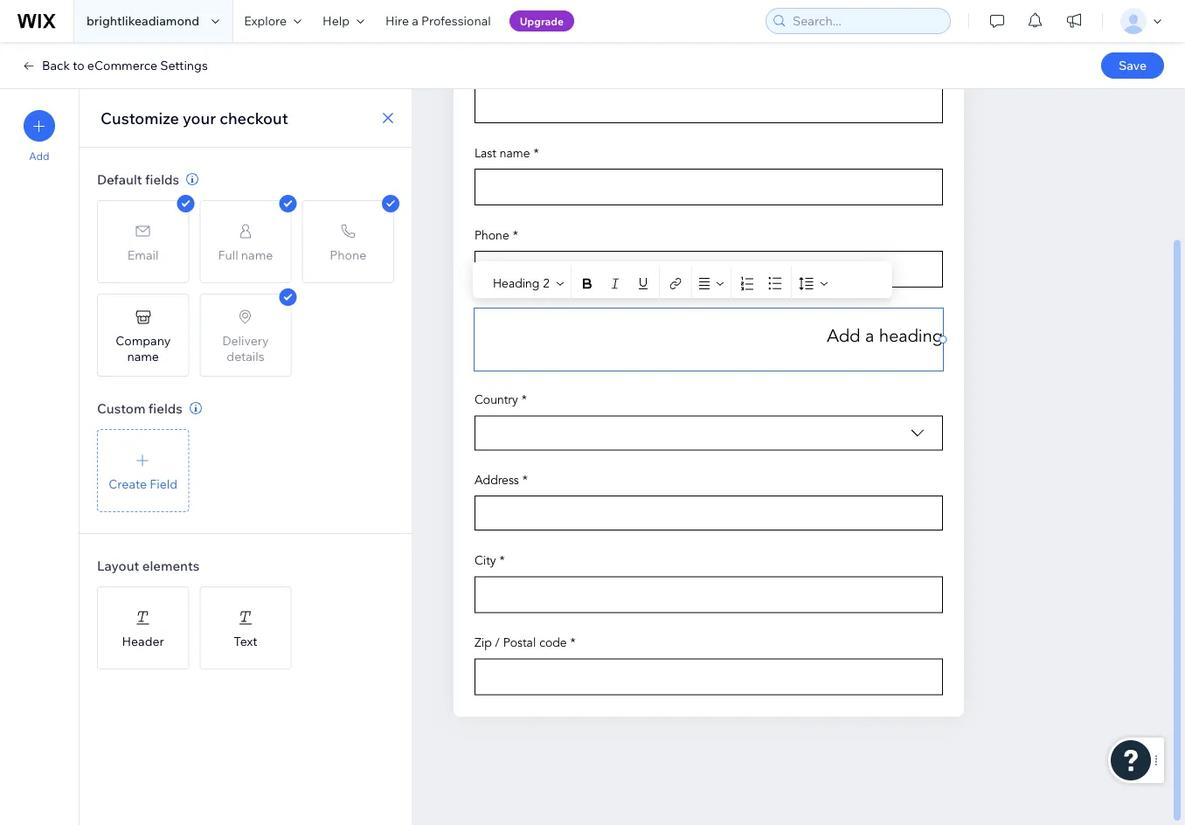 Task type: locate. For each thing, give the bounding box(es) containing it.
a right hire
[[412, 13, 419, 28]]

1 vertical spatial add
[[828, 326, 861, 347]]

layout
[[97, 557, 139, 574]]

save
[[1119, 58, 1147, 73]]

a for heading
[[866, 326, 875, 347]]

create field button
[[97, 429, 189, 512]]

name
[[127, 348, 159, 364]]

back to ecommerce settings
[[42, 58, 208, 73]]

0 horizontal spatial add
[[29, 150, 50, 163]]

0 vertical spatial fields
[[145, 171, 179, 188]]

fields for custom fields
[[148, 400, 183, 417]]

custom fields
[[97, 400, 183, 417]]

back to ecommerce settings button
[[21, 58, 208, 73]]

1 vertical spatial a
[[866, 326, 875, 347]]

heading
[[880, 326, 944, 347]]

text
[[234, 634, 258, 649]]

add for add a heading
[[828, 326, 861, 347]]

a left heading
[[866, 326, 875, 347]]

company name
[[116, 333, 171, 364]]

custom
[[97, 400, 146, 417]]

2
[[543, 276, 550, 291]]

1 vertical spatial fields
[[148, 400, 183, 417]]

create
[[109, 476, 147, 491]]

explore
[[244, 13, 287, 28]]

fields right custom
[[148, 400, 183, 417]]

ecommerce
[[87, 58, 157, 73]]

add button
[[24, 110, 55, 163]]

upgrade button
[[510, 10, 575, 31]]

default fields
[[97, 171, 179, 188]]

fields right default
[[145, 171, 179, 188]]

0 vertical spatial a
[[412, 13, 419, 28]]

add inside button
[[29, 150, 50, 163]]

0 horizontal spatial a
[[412, 13, 419, 28]]

a
[[412, 13, 419, 28], [866, 326, 875, 347]]

fields for default fields
[[145, 171, 179, 188]]

1 horizontal spatial add
[[828, 326, 861, 347]]

0 vertical spatial add
[[29, 150, 50, 163]]

add
[[29, 150, 50, 163], [828, 326, 861, 347]]

help
[[323, 13, 350, 28]]

1 horizontal spatial a
[[866, 326, 875, 347]]

customize your checkout
[[101, 108, 288, 128]]

fields
[[145, 171, 179, 188], [148, 400, 183, 417]]

hire
[[386, 13, 409, 28]]

add a heading
[[828, 326, 944, 347]]



Task type: vqa. For each thing, say whether or not it's contained in the screenshot.
to
yes



Task type: describe. For each thing, give the bounding box(es) containing it.
hire a professional
[[386, 13, 491, 28]]

help button
[[312, 0, 375, 42]]

field
[[150, 476, 178, 491]]

hire a professional link
[[375, 0, 502, 42]]

professional
[[421, 13, 491, 28]]

your
[[183, 108, 216, 128]]

brightlikeadiamond
[[87, 13, 200, 28]]

header
[[122, 634, 164, 649]]

add for add
[[29, 150, 50, 163]]

back
[[42, 58, 70, 73]]

to
[[73, 58, 85, 73]]

save button
[[1102, 52, 1165, 79]]

elements
[[142, 557, 200, 574]]

heading 2 button
[[490, 272, 568, 296]]

settings
[[160, 58, 208, 73]]

create field
[[109, 476, 178, 491]]

upgrade
[[520, 14, 564, 28]]

layout elements
[[97, 557, 200, 574]]

default
[[97, 171, 142, 188]]

a for professional
[[412, 13, 419, 28]]

heading
[[493, 276, 540, 291]]

heading 2
[[493, 276, 550, 291]]

checkout
[[220, 108, 288, 128]]

customize
[[101, 108, 179, 128]]

Search... field
[[788, 9, 945, 33]]

company
[[116, 333, 171, 348]]



